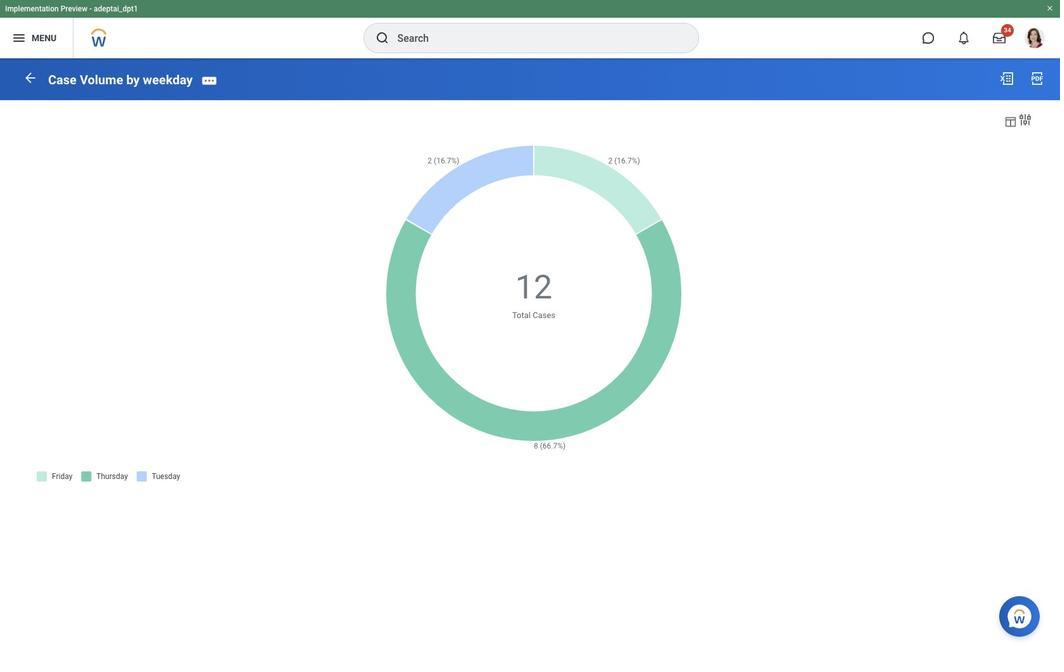 Task type: vqa. For each thing, say whether or not it's contained in the screenshot.
x small Image at the left top
no



Task type: locate. For each thing, give the bounding box(es) containing it.
justify image
[[11, 30, 27, 46]]

menu button
[[0, 18, 73, 58]]

12
[[516, 268, 553, 307]]

notifications large image
[[958, 32, 971, 44]]

menu banner
[[0, 0, 1061, 58]]

Search Workday  search field
[[398, 24, 673, 52]]

case volume by weekday - table image
[[1004, 115, 1018, 128]]

view printable version (pdf) image
[[1030, 71, 1046, 86]]

12 button
[[516, 265, 555, 310]]

cases
[[533, 311, 556, 320]]

implementation preview -   adeptai_dpt1
[[5, 4, 138, 13]]

search image
[[375, 30, 390, 46]]

34
[[1005, 27, 1012, 34]]



Task type: describe. For each thing, give the bounding box(es) containing it.
total
[[513, 311, 531, 320]]

12 total cases
[[513, 268, 556, 320]]

menu
[[32, 33, 57, 43]]

previous page image
[[23, 70, 38, 85]]

preview
[[61, 4, 88, 13]]

case
[[48, 72, 77, 87]]

close environment banner image
[[1047, 4, 1055, 12]]

by
[[126, 72, 140, 87]]

profile logan mcneil image
[[1025, 28, 1046, 51]]

configure and view chart data image
[[1018, 112, 1034, 127]]

inbox large image
[[994, 32, 1006, 44]]

34 button
[[986, 24, 1015, 52]]

12 main content
[[0, 58, 1061, 503]]

case volume by weekday link
[[48, 72, 193, 87]]

implementation
[[5, 4, 59, 13]]

export to excel image
[[1000, 71, 1015, 86]]

volume
[[80, 72, 123, 87]]

case volume by weekday
[[48, 72, 193, 87]]

adeptai_dpt1
[[94, 4, 138, 13]]

weekday
[[143, 72, 193, 87]]

-
[[89, 4, 92, 13]]



